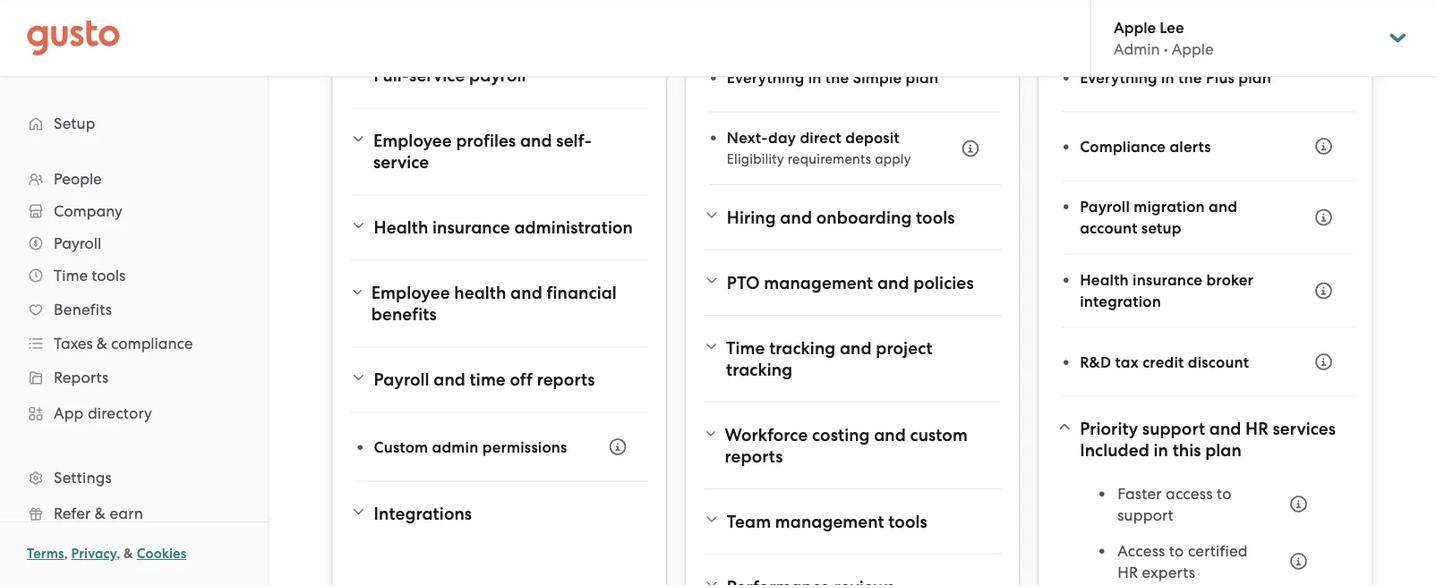 Task type: describe. For each thing, give the bounding box(es) containing it.
discount
[[1188, 354, 1249, 372]]

administration
[[514, 218, 633, 239]]

admin
[[1114, 40, 1160, 58]]

employee for service
[[373, 131, 452, 152]]

full-service payroll
[[374, 66, 526, 86]]

migration
[[1134, 198, 1205, 216]]

time tools
[[54, 267, 126, 285]]

2 , from the left
[[117, 546, 120, 562]]

and for priority support and hr services included in this plan
[[1210, 420, 1242, 440]]

project
[[876, 339, 933, 359]]

0 horizontal spatial apple
[[1114, 18, 1156, 36]]

certified
[[1188, 543, 1248, 561]]

app
[[54, 405, 84, 423]]

profiles
[[456, 131, 516, 152]]

and for time tracking and project tracking
[[840, 339, 872, 359]]

plan for everything in the simple plan
[[906, 69, 939, 87]]

eligibility
[[727, 152, 784, 167]]

hr for services
[[1246, 420, 1269, 440]]

access to certified hr experts
[[1118, 543, 1248, 582]]

alerts
[[1170, 138, 1211, 156]]

health for health insurance administration
[[374, 218, 428, 239]]

pto management and policies
[[727, 273, 974, 294]]

settings
[[54, 469, 112, 487]]

home image
[[27, 20, 120, 56]]

integrations
[[374, 505, 472, 525]]

day
[[768, 129, 796, 147]]

the for simple
[[826, 69, 849, 87]]

r&d tax credit discount
[[1080, 354, 1249, 372]]

team management tools
[[727, 512, 928, 533]]

workforce costing and custom reports button
[[704, 414, 1001, 479]]

admin
[[432, 439, 479, 457]]

people button
[[18, 163, 250, 195]]

and for payroll migration and account setup
[[1209, 198, 1238, 216]]

everything in the simple plan
[[727, 69, 939, 87]]

benefits
[[54, 301, 112, 319]]

1 , from the left
[[64, 546, 68, 562]]

permissions
[[482, 439, 567, 457]]

integrations button
[[351, 493, 648, 536]]

taxes
[[54, 335, 93, 353]]

off
[[510, 370, 533, 391]]

team
[[727, 512, 771, 533]]

r&d
[[1080, 354, 1112, 372]]

support inside faster access to support
[[1118, 507, 1174, 525]]

workforce
[[725, 425, 808, 446]]

time for time tracking and project tracking
[[726, 339, 765, 359]]

payroll and time off reports
[[374, 370, 595, 391]]

taxes & compliance
[[54, 335, 193, 353]]

employee for benefits
[[371, 283, 450, 304]]

health for health insurance broker integration
[[1080, 271, 1129, 290]]

gusto navigation element
[[0, 77, 268, 586]]

priority
[[1080, 420, 1138, 440]]

and for workforce costing and custom reports
[[874, 425, 906, 446]]

apple lee admin • apple
[[1114, 18, 1214, 58]]

employee health and financial benefits
[[371, 283, 617, 326]]

terms link
[[27, 546, 64, 562]]

hiring and onboarding tools button
[[704, 197, 1001, 240]]

faster access to support
[[1118, 485, 1232, 525]]

refer & earn
[[54, 505, 143, 523]]

benefits link
[[18, 294, 250, 326]]

reports for payroll and time off reports
[[537, 370, 595, 391]]

tools inside list
[[92, 267, 126, 285]]

payroll for payroll
[[54, 235, 101, 253]]

time
[[470, 370, 506, 391]]

workforce costing and custom reports
[[725, 425, 968, 467]]

simple
[[853, 69, 902, 87]]

credit
[[1143, 354, 1184, 372]]

in for plus
[[1162, 69, 1175, 87]]

health insurance administration
[[374, 218, 633, 239]]

integration
[[1080, 293, 1162, 312]]

list containing people
[[0, 163, 268, 586]]

cookies button
[[137, 544, 187, 565]]

privacy
[[71, 546, 117, 562]]

hr for experts
[[1118, 564, 1138, 582]]

company
[[54, 202, 122, 220]]

reports link
[[18, 362, 250, 394]]

custom
[[374, 439, 428, 457]]

everything for everything in the plus plan
[[1080, 69, 1158, 87]]

time tools button
[[18, 260, 250, 292]]

app directory link
[[18, 398, 250, 430]]

hiring
[[727, 208, 776, 228]]

policies
[[914, 273, 974, 294]]

time tracking and project tracking
[[726, 339, 933, 381]]

service inside employee profiles and self- service
[[373, 153, 429, 173]]

insurance for broker
[[1133, 271, 1203, 290]]

and for pto management and policies
[[878, 273, 910, 294]]

lee
[[1160, 18, 1184, 36]]

0 vertical spatial tools
[[916, 208, 955, 228]]

team management tools button
[[704, 501, 1001, 544]]

•
[[1164, 40, 1168, 58]]

deposit
[[846, 129, 900, 147]]

account
[[1080, 220, 1138, 238]]

& for earn
[[95, 505, 106, 523]]

custom
[[910, 425, 968, 446]]

included
[[1080, 441, 1150, 462]]

next-
[[727, 129, 768, 147]]

people
[[54, 170, 102, 188]]

payroll for payroll migration and account setup
[[1080, 198, 1130, 216]]

plan for everything in the plus plan
[[1239, 69, 1272, 87]]



Task type: vqa. For each thing, say whether or not it's contained in the screenshot.
the Health to the top
yes



Task type: locate. For each thing, give the bounding box(es) containing it.
broker
[[1207, 271, 1254, 290]]

0 vertical spatial insurance
[[433, 218, 510, 239]]

1 vertical spatial payroll
[[54, 235, 101, 253]]

and for employee health and financial benefits
[[511, 283, 543, 304]]

0 vertical spatial tracking
[[769, 339, 836, 359]]

insurance down setup
[[1133, 271, 1203, 290]]

direct
[[800, 129, 842, 147]]

and inside employee health and financial benefits
[[511, 283, 543, 304]]

the
[[826, 69, 849, 87], [1179, 69, 1202, 87]]

health up integration
[[1080, 271, 1129, 290]]

next-day direct deposit eligibility requirements apply
[[727, 129, 911, 167]]

0 vertical spatial hr
[[1246, 420, 1269, 440]]

payroll down "company"
[[54, 235, 101, 253]]

1 vertical spatial time
[[726, 339, 765, 359]]

employee up benefits
[[371, 283, 450, 304]]

and inside workforce costing and custom reports
[[874, 425, 906, 446]]

reports inside workforce costing and custom reports
[[725, 447, 783, 467]]

support inside priority support and hr services included in this plan
[[1143, 420, 1205, 440]]

time up benefits
[[54, 267, 88, 285]]

1 horizontal spatial list
[[1098, 484, 1319, 586]]

employee health and financial benefits button
[[351, 272, 648, 337]]

0 horizontal spatial time
[[54, 267, 88, 285]]

payroll inside list
[[54, 235, 101, 253]]

1 vertical spatial apple
[[1172, 40, 1214, 58]]

insurance inside health insurance broker integration
[[1133, 271, 1203, 290]]

apple up admin
[[1114, 18, 1156, 36]]

health
[[454, 283, 506, 304]]

to inside faster access to support
[[1217, 485, 1232, 503]]

onboarding
[[816, 208, 912, 228]]

setup
[[1142, 220, 1182, 238]]

management for pto
[[764, 273, 873, 294]]

the for plus
[[1179, 69, 1202, 87]]

services
[[1273, 420, 1336, 440]]

and down discount
[[1210, 420, 1242, 440]]

plus
[[1206, 69, 1235, 87]]

employee profiles and self- service button
[[351, 120, 648, 184]]

service down the full-
[[373, 153, 429, 173]]

benefits
[[371, 305, 437, 326]]

insurance
[[433, 218, 510, 239], [1133, 271, 1203, 290]]

1 horizontal spatial ,
[[117, 546, 120, 562]]

payroll
[[469, 66, 526, 86]]

everything for everything in the simple plan
[[727, 69, 805, 87]]

and left custom
[[874, 425, 906, 446]]

, down earn
[[117, 546, 120, 562]]

tracking up workforce
[[726, 360, 793, 381]]

and inside employee profiles and self- service
[[520, 131, 552, 152]]

0 horizontal spatial to
[[1169, 543, 1184, 561]]

1 vertical spatial management
[[775, 512, 885, 533]]

1 horizontal spatial everything
[[1080, 69, 1158, 87]]

to
[[1217, 485, 1232, 503], [1169, 543, 1184, 561]]

& right the taxes
[[97, 335, 107, 353]]

time down 'pto'
[[726, 339, 765, 359]]

plan
[[906, 69, 939, 87], [1239, 69, 1272, 87], [1206, 441, 1242, 462]]

0 vertical spatial health
[[374, 218, 428, 239]]

full-
[[374, 66, 409, 86]]

hr
[[1246, 420, 1269, 440], [1118, 564, 1138, 582]]

0 vertical spatial apple
[[1114, 18, 1156, 36]]

employee profiles and self- service
[[373, 131, 592, 173]]

directory
[[88, 405, 152, 423]]

health insurance broker integration
[[1080, 271, 1254, 312]]

and right health
[[511, 283, 543, 304]]

1 horizontal spatial payroll
[[374, 370, 430, 391]]

0 horizontal spatial health
[[374, 218, 428, 239]]

the left plus
[[1179, 69, 1202, 87]]

0 horizontal spatial list
[[0, 163, 268, 586]]

and inside payroll and time off reports dropdown button
[[434, 370, 466, 391]]

0 vertical spatial to
[[1217, 485, 1232, 503]]

1 horizontal spatial the
[[1179, 69, 1202, 87]]

payroll
[[1080, 198, 1130, 216], [54, 235, 101, 253], [374, 370, 430, 391]]

reports inside dropdown button
[[537, 370, 595, 391]]

1 vertical spatial hr
[[1118, 564, 1138, 582]]

plan right this
[[1206, 441, 1242, 462]]

1 everything from the left
[[727, 69, 805, 87]]

management down workforce costing and custom reports
[[775, 512, 885, 533]]

in for simple
[[808, 69, 822, 87]]

employee down the full-
[[373, 131, 452, 152]]

hiring and onboarding tools
[[727, 208, 955, 228]]

company button
[[18, 195, 250, 227]]

health insurance administration button
[[351, 207, 648, 250]]

access
[[1166, 485, 1213, 503]]

and inside payroll migration and account setup
[[1209, 198, 1238, 216]]

requirements
[[788, 152, 872, 167]]

in left this
[[1154, 441, 1169, 462]]

and left policies in the right of the page
[[878, 273, 910, 294]]

& left cookies button
[[124, 546, 133, 562]]

1 vertical spatial tracking
[[726, 360, 793, 381]]

compliance
[[111, 335, 193, 353]]

service inside 'dropdown button'
[[409, 66, 465, 86]]

0 vertical spatial management
[[764, 273, 873, 294]]

refer
[[54, 505, 91, 523]]

2 vertical spatial payroll
[[374, 370, 430, 391]]

to up experts
[[1169, 543, 1184, 561]]

2 the from the left
[[1179, 69, 1202, 87]]

1 vertical spatial support
[[1118, 507, 1174, 525]]

management for team
[[775, 512, 885, 533]]

0 horizontal spatial ,
[[64, 546, 68, 562]]

plan right plus
[[1239, 69, 1272, 87]]

experts
[[1142, 564, 1196, 582]]

2 everything from the left
[[1080, 69, 1158, 87]]

payroll down benefits
[[374, 370, 430, 391]]

1 vertical spatial service
[[373, 153, 429, 173]]

1 horizontal spatial apple
[[1172, 40, 1214, 58]]

reports
[[54, 369, 109, 387]]

and inside time tracking and project tracking
[[840, 339, 872, 359]]

employee inside employee profiles and self- service
[[373, 131, 452, 152]]

everything up day
[[727, 69, 805, 87]]

hr down access
[[1118, 564, 1138, 582]]

employee
[[373, 131, 452, 152], [371, 283, 450, 304]]

apple
[[1114, 18, 1156, 36], [1172, 40, 1214, 58]]

and right hiring
[[780, 208, 812, 228]]

taxes & compliance button
[[18, 328, 250, 360]]

in up direct
[[808, 69, 822, 87]]

time inside dropdown button
[[54, 267, 88, 285]]

0 vertical spatial employee
[[373, 131, 452, 152]]

hr inside access to certified hr experts
[[1118, 564, 1138, 582]]

tools inside "dropdown button"
[[889, 512, 928, 533]]

support up this
[[1143, 420, 1205, 440]]

management inside "team management tools" "dropdown button"
[[775, 512, 885, 533]]

tax
[[1115, 354, 1139, 372]]

0 horizontal spatial payroll
[[54, 235, 101, 253]]

hr left services
[[1246, 420, 1269, 440]]

& left earn
[[95, 505, 106, 523]]

compliance
[[1080, 138, 1166, 156]]

tracking down pto management and policies
[[769, 339, 836, 359]]

list
[[0, 163, 268, 586], [1098, 484, 1319, 586]]

apply
[[875, 152, 911, 167]]

0 horizontal spatial hr
[[1118, 564, 1138, 582]]

faster
[[1118, 485, 1162, 503]]

insurance inside dropdown button
[[433, 218, 510, 239]]

1 vertical spatial tools
[[92, 267, 126, 285]]

0 horizontal spatial the
[[826, 69, 849, 87]]

in inside priority support and hr services included in this plan
[[1154, 441, 1169, 462]]

health inside dropdown button
[[374, 218, 428, 239]]

1 horizontal spatial to
[[1217, 485, 1232, 503]]

earn
[[110, 505, 143, 523]]

& for compliance
[[97, 335, 107, 353]]

this
[[1173, 441, 1201, 462]]

setup
[[54, 115, 96, 133]]

0 horizontal spatial insurance
[[433, 218, 510, 239]]

, left privacy link
[[64, 546, 68, 562]]

1 vertical spatial insurance
[[1133, 271, 1203, 290]]

employee inside employee health and financial benefits
[[371, 283, 450, 304]]

0 vertical spatial reports
[[537, 370, 595, 391]]

list containing faster access to support
[[1098, 484, 1319, 586]]

payroll and time off reports button
[[351, 359, 648, 402]]

privacy link
[[71, 546, 117, 562]]

1 vertical spatial &
[[95, 505, 106, 523]]

to right the access
[[1217, 485, 1232, 503]]

apple right •
[[1172, 40, 1214, 58]]

& inside dropdown button
[[97, 335, 107, 353]]

and left project
[[840, 339, 872, 359]]

payroll inside payroll migration and account setup
[[1080, 198, 1130, 216]]

and inside pto management and policies "dropdown button"
[[878, 273, 910, 294]]

0 vertical spatial service
[[409, 66, 465, 86]]

time tracking and project tracking button
[[704, 327, 1001, 392]]

support
[[1143, 420, 1205, 440], [1118, 507, 1174, 525]]

and left self-
[[520, 131, 552, 152]]

0 vertical spatial support
[[1143, 420, 1205, 440]]

,
[[64, 546, 68, 562], [117, 546, 120, 562]]

reports
[[537, 370, 595, 391], [725, 447, 783, 467]]

1 the from the left
[[826, 69, 849, 87]]

payroll up account
[[1080, 198, 1130, 216]]

access
[[1118, 543, 1166, 561]]

management inside pto management and policies "dropdown button"
[[764, 273, 873, 294]]

1 horizontal spatial reports
[[725, 447, 783, 467]]

service left payroll
[[409, 66, 465, 86]]

reports for workforce costing and custom reports
[[725, 447, 783, 467]]

1 vertical spatial to
[[1169, 543, 1184, 561]]

time inside time tracking and project tracking
[[726, 339, 765, 359]]

0 vertical spatial time
[[54, 267, 88, 285]]

everything
[[727, 69, 805, 87], [1080, 69, 1158, 87]]

0 vertical spatial payroll
[[1080, 198, 1130, 216]]

and left time
[[434, 370, 466, 391]]

2 vertical spatial tools
[[889, 512, 928, 533]]

2 vertical spatial &
[[124, 546, 133, 562]]

everything in the plus plan
[[1080, 69, 1272, 87]]

self-
[[556, 131, 592, 152]]

1 vertical spatial employee
[[371, 283, 450, 304]]

service
[[409, 66, 465, 86], [373, 153, 429, 173]]

and inside hiring and onboarding tools dropdown button
[[780, 208, 812, 228]]

and inside priority support and hr services included in this plan
[[1210, 420, 1242, 440]]

terms
[[27, 546, 64, 562]]

1 horizontal spatial time
[[726, 339, 765, 359]]

pto
[[727, 273, 760, 294]]

reports down workforce
[[725, 447, 783, 467]]

1 horizontal spatial hr
[[1246, 420, 1269, 440]]

insurance for administration
[[433, 218, 510, 239]]

plan inside priority support and hr services included in this plan
[[1206, 441, 1242, 462]]

and for employee profiles and self- service
[[520, 131, 552, 152]]

and
[[520, 131, 552, 152], [1209, 198, 1238, 216], [780, 208, 812, 228], [878, 273, 910, 294], [511, 283, 543, 304], [840, 339, 872, 359], [434, 370, 466, 391], [1210, 420, 1242, 440], [874, 425, 906, 446]]

health inside health insurance broker integration
[[1080, 271, 1129, 290]]

0 horizontal spatial everything
[[727, 69, 805, 87]]

0 vertical spatial &
[[97, 335, 107, 353]]

time for time tools
[[54, 267, 88, 285]]

to inside access to certified hr experts
[[1169, 543, 1184, 561]]

0 horizontal spatial reports
[[537, 370, 595, 391]]

1 horizontal spatial insurance
[[1133, 271, 1203, 290]]

setup link
[[18, 107, 250, 140]]

the left simple
[[826, 69, 849, 87]]

pto management and policies button
[[704, 262, 1001, 305]]

1 vertical spatial health
[[1080, 271, 1129, 290]]

custom admin permissions
[[374, 439, 567, 457]]

management down "hiring and onboarding tools"
[[764, 273, 873, 294]]

insurance up health
[[433, 218, 510, 239]]

refer & earn link
[[18, 498, 250, 530]]

full-service payroll button
[[351, 55, 648, 98]]

in down •
[[1162, 69, 1175, 87]]

health up benefits
[[374, 218, 428, 239]]

payroll for payroll and time off reports
[[374, 370, 430, 391]]

1 horizontal spatial health
[[1080, 271, 1129, 290]]

everything down admin
[[1080, 69, 1158, 87]]

plan right simple
[[906, 69, 939, 87]]

hr inside priority support and hr services included in this plan
[[1246, 420, 1269, 440]]

reports right "off"
[[537, 370, 595, 391]]

and right migration
[[1209, 198, 1238, 216]]

terms , privacy , & cookies
[[27, 546, 187, 562]]

2 horizontal spatial payroll
[[1080, 198, 1130, 216]]

support down faster
[[1118, 507, 1174, 525]]

1 vertical spatial reports
[[725, 447, 783, 467]]

financial
[[547, 283, 617, 304]]



